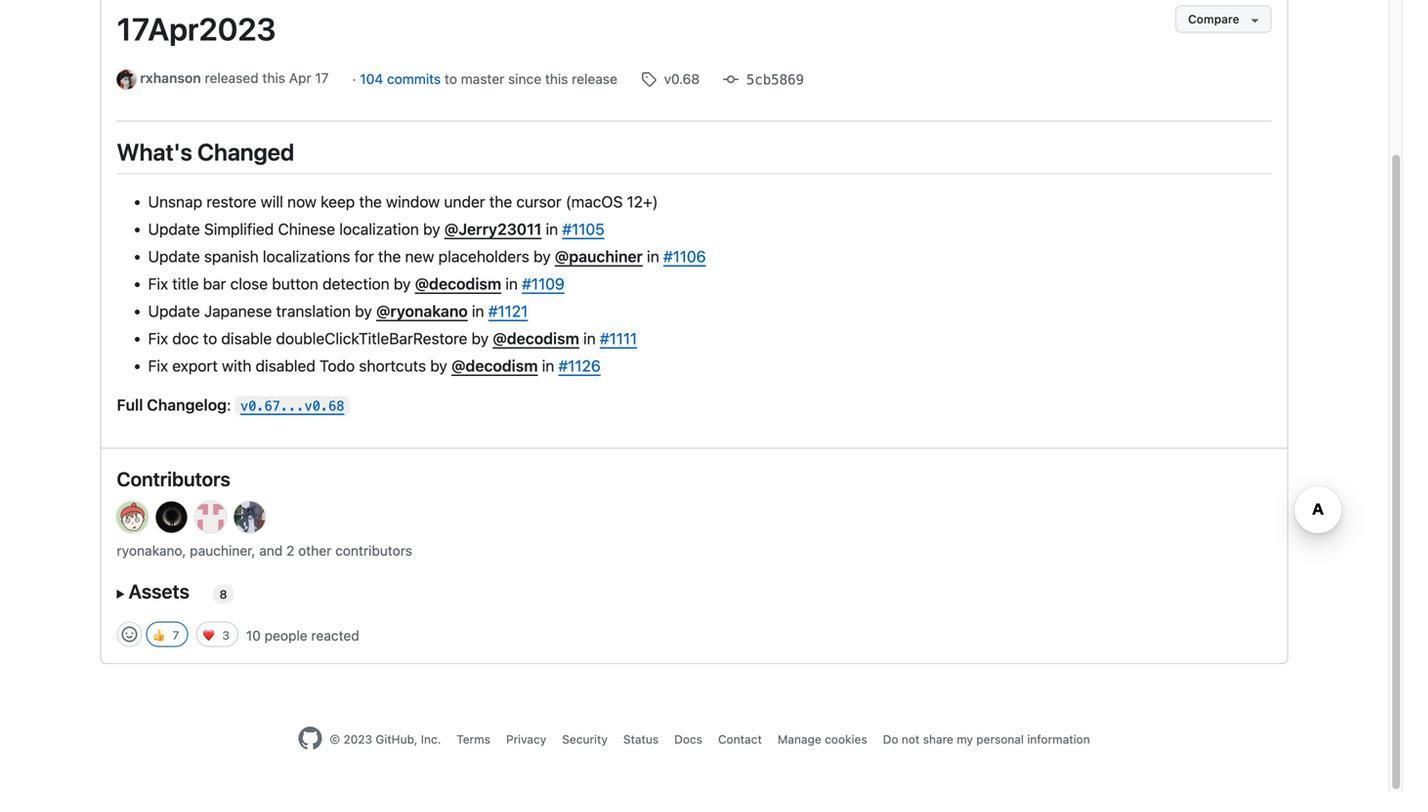 Task type: vqa. For each thing, say whether or not it's contained in the screenshot.
second UPDATE from the bottom of the Unsnap restore will now keep the window under the cursor (macOS 12+) Update Simplified Chinese localization by @Jerry23011 in #1105 Update spanish localizations for the new placeholders by @pauchiner in #1106 Fix title bar close button detection by @decodism in #1109 Update Japanese translation by @ryonakano in #1121 Fix doc to disable doubleClickTitleBarRestore by @decodism in #1111 Fix export with disabled Todo shortcuts by @decodism in #1126 at top
yes



Task type: describe. For each thing, give the bounding box(es) containing it.
#1121 link
[[489, 302, 528, 321]]

will
[[261, 193, 283, 211]]

doc
[[172, 329, 199, 348]]

❤️
[[203, 628, 214, 644]]

todo
[[320, 357, 355, 375]]

disabled
[[256, 357, 316, 375]]

localization
[[339, 220, 419, 238]]

by up #1109
[[534, 247, 551, 266]]

restore
[[206, 193, 257, 211]]

@ryonakano
[[376, 302, 468, 321]]

1 update from the top
[[148, 220, 200, 238]]

2023
[[344, 733, 372, 747]]

docs link
[[675, 733, 703, 747]]

©
[[330, 733, 340, 747]]

by right shortcuts
[[430, 357, 447, 375]]

17apr2023
[[117, 10, 276, 47]]

master
[[461, 71, 505, 87]]

in down 'cursor'
[[546, 220, 558, 238]]

github,
[[376, 733, 418, 747]]

changelog
[[147, 396, 227, 414]]

@pauchiner
[[555, 247, 643, 266]]

compare button
[[1176, 5, 1272, 33]]

manage
[[778, 733, 822, 747]]

released
[[205, 70, 259, 86]]

unsnap restore will now keep the window under the cursor (macos 12+) update simplified chinese localization by @jerry23011 in #1105 update spanish localizations for the new placeholders by @pauchiner in #1106 fix title bar close button detection by @decodism in #1109 update japanese translation by @ryonakano in #1121 fix doc to disable doubleclicktitlebarrestore by @decodism in #1111 fix export with disabled todo shortcuts by @decodism in #1126
[[148, 193, 706, 375]]

👍
[[153, 628, 165, 644]]

export
[[172, 357, 218, 375]]

status link
[[623, 733, 659, 747]]

@decodism link for fix export with disabled todo shortcuts by
[[452, 357, 538, 375]]

reacted
[[311, 628, 359, 644]]

10 people reacted
[[246, 628, 359, 644]]

privacy link
[[506, 733, 547, 747]]

#1106
[[664, 247, 706, 266]]

#1111
[[600, 329, 637, 348]]

unsnap
[[148, 193, 202, 211]]

localizations
[[263, 247, 350, 266]]

17
[[315, 70, 329, 86]]

button
[[272, 275, 318, 293]]

changed
[[197, 138, 294, 165]]

add or remove reactions image
[[122, 627, 137, 643]]

contact
[[718, 733, 762, 747]]

5cb5869
[[747, 72, 804, 88]]

@jerry23011
[[445, 220, 542, 238]]

and
[[259, 543, 283, 559]]

@pauchiner image
[[156, 502, 187, 533]]

rxhanson
[[140, 70, 201, 86]]

keep
[[321, 193, 355, 211]]

status
[[623, 733, 659, 747]]

@decodism link for fix title bar close button detection by
[[415, 275, 502, 293]]

with
[[222, 357, 252, 375]]

pauchiner,
[[190, 543, 256, 559]]

window
[[386, 193, 440, 211]]

5cb5869 link
[[723, 71, 804, 88]]

the up localization
[[359, 193, 382, 211]]

by down new
[[394, 275, 411, 293]]

v0.68
[[664, 71, 700, 87]]

(macos
[[566, 193, 623, 211]]

the right the for
[[378, 247, 401, 266]]

personal
[[977, 733, 1024, 747]]

under
[[444, 193, 485, 211]]

homepage image
[[298, 727, 322, 751]]

104
[[360, 71, 383, 87]]

#1105 link
[[562, 220, 605, 238]]

3 update from the top
[[148, 302, 200, 321]]

2
[[286, 543, 295, 559]]

privacy
[[506, 733, 547, 747]]

❤️ 3
[[203, 628, 230, 644]]

#1106 link
[[664, 247, 706, 266]]

ryonakano,
[[117, 543, 186, 559]]

information
[[1028, 733, 1090, 747]]

not
[[902, 733, 920, 747]]

docs
[[675, 733, 703, 747]]

my
[[957, 733, 973, 747]]

12+)
[[627, 193, 658, 211]]

release
[[572, 71, 618, 87]]

since
[[508, 71, 542, 87]]

inc.
[[421, 733, 441, 747]]

assets
[[129, 580, 189, 603]]

add or remove reactions element
[[117, 622, 142, 648]]

👍 7
[[153, 628, 179, 644]]

#1109
[[522, 275, 565, 293]]

shortcuts
[[359, 357, 426, 375]]

2 vertical spatial @decodism
[[452, 357, 538, 375]]



Task type: locate. For each thing, give the bounding box(es) containing it.
0 horizontal spatial this
[[262, 70, 285, 86]]

in left #1106
[[647, 247, 659, 266]]

1 vertical spatial @decodism
[[493, 329, 579, 348]]

japanese
[[204, 302, 272, 321]]

title
[[172, 275, 199, 293]]

commits
[[387, 71, 441, 87]]

do not share my personal information
[[883, 733, 1090, 747]]

#1109 link
[[522, 275, 565, 293]]

#1105
[[562, 220, 605, 238]]

share
[[923, 733, 954, 747]]

cookies
[[825, 733, 868, 747]]

0 vertical spatial update
[[148, 220, 200, 238]]

bar
[[203, 275, 226, 293]]

this right since
[[545, 71, 568, 87]]

1 fix from the top
[[148, 275, 168, 293]]

0 vertical spatial to
[[445, 71, 457, 87]]

update down unsnap
[[148, 220, 200, 238]]

fix left title
[[148, 275, 168, 293]]

manage cookies button
[[778, 731, 868, 749]]

now
[[287, 193, 317, 211]]

apr
[[289, 70, 311, 86]]

by up new
[[423, 220, 440, 238]]

@decodism link for fix doc to disable doubleclicktitlebarrestore by
[[493, 329, 579, 348]]

in
[[546, 220, 558, 238], [647, 247, 659, 266], [506, 275, 518, 293], [472, 302, 484, 321], [584, 329, 596, 348], [542, 357, 555, 375]]

#1111 link
[[600, 329, 637, 348]]

2 vertical spatial @decodism link
[[452, 357, 538, 375]]

people
[[265, 628, 308, 644]]

8
[[220, 588, 227, 602]]

@jerry23011 image
[[234, 502, 265, 533]]

0 vertical spatial fix
[[148, 275, 168, 293]]

@pauchiner link
[[555, 247, 643, 266]]

by
[[423, 220, 440, 238], [534, 247, 551, 266], [394, 275, 411, 293], [355, 302, 372, 321], [472, 329, 489, 348], [430, 357, 447, 375]]

2 vertical spatial fix
[[148, 357, 168, 375]]

in up #1121
[[506, 275, 518, 293]]

1 vertical spatial to
[[203, 329, 217, 348]]

this
[[262, 70, 285, 86], [545, 71, 568, 87]]

fix left export
[[148, 357, 168, 375]]

1 vertical spatial fix
[[148, 329, 168, 348]]

by down #1121
[[472, 329, 489, 348]]

#1121
[[489, 302, 528, 321]]

translation
[[276, 302, 351, 321]]

7
[[173, 629, 179, 643]]

v0.68 link
[[641, 69, 700, 89]]

104 commits link
[[360, 71, 445, 87]]

1 vertical spatial update
[[148, 247, 200, 266]]

detection
[[323, 275, 390, 293]]

© 2023 github, inc.
[[330, 733, 441, 747]]

do
[[883, 733, 899, 747]]

commit image
[[723, 72, 739, 87]]

security
[[562, 733, 608, 747]]

triangle down image
[[1248, 12, 1263, 28]]

cursor
[[516, 193, 562, 211]]

what's changed
[[117, 138, 294, 165]]

to right "doc"
[[203, 329, 217, 348]]

by down detection
[[355, 302, 372, 321]]

this left apr
[[262, 70, 285, 86]]

the
[[359, 193, 382, 211], [489, 193, 512, 211], [378, 247, 401, 266]]

· 104 commits to master           since this release
[[352, 71, 618, 87]]

fix
[[148, 275, 168, 293], [148, 329, 168, 348], [148, 357, 168, 375]]

1 vertical spatial @decodism link
[[493, 329, 579, 348]]

the up @jerry23011 link
[[489, 193, 512, 211]]

compare
[[1188, 12, 1240, 26]]

what's
[[117, 138, 192, 165]]

@rxhanson image
[[117, 70, 136, 89]]

10
[[246, 628, 261, 644]]

@decodism
[[415, 275, 502, 293], [493, 329, 579, 348], [452, 357, 538, 375]]

@ryonakano link
[[376, 302, 468, 321]]

1 horizontal spatial to
[[445, 71, 457, 87]]

full changelog : v0.67...v0.68
[[117, 396, 345, 414]]

0 horizontal spatial to
[[203, 329, 217, 348]]

rxhanson link
[[140, 70, 201, 86]]

in left #1121
[[472, 302, 484, 321]]

2 fix from the top
[[148, 329, 168, 348]]

2 vertical spatial update
[[148, 302, 200, 321]]

in left #1111 link
[[584, 329, 596, 348]]

to inside unsnap restore will now keep the window under the cursor (macos 12+) update simplified chinese localization by @jerry23011 in #1105 update spanish localizations for the new placeholders by @pauchiner in #1106 fix title bar close button detection by @decodism in #1109 update japanese translation by @ryonakano in #1121 fix doc to disable doubleclicktitlebarrestore by @decodism in #1111 fix export with disabled todo shortcuts by @decodism in #1126
[[203, 329, 217, 348]]

·
[[352, 71, 356, 87]]

terms link
[[457, 733, 491, 747]]

chinese
[[278, 220, 335, 238]]

update
[[148, 220, 200, 238], [148, 247, 200, 266], [148, 302, 200, 321]]

disable
[[221, 329, 272, 348]]

0 vertical spatial @decodism
[[415, 275, 502, 293]]

v0.67...v0.68
[[240, 399, 345, 414]]

fix left "doc"
[[148, 329, 168, 348]]

contributors
[[335, 543, 413, 559]]

0 vertical spatial @decodism link
[[415, 275, 502, 293]]

1 horizontal spatial this
[[545, 71, 568, 87]]

security link
[[562, 733, 608, 747]]

placeholders
[[439, 247, 530, 266]]

tag image
[[641, 71, 657, 87]]

ryonakano, pauchiner, and 2 other contributors
[[117, 543, 413, 559]]

rxhanson released this apr 17
[[140, 70, 329, 86]]

doubleclicktitlebarrestore
[[276, 329, 468, 348]]

v0.67...v0.68 link
[[235, 396, 350, 417]]

to left the master
[[445, 71, 457, 87]]

update down title
[[148, 302, 200, 321]]

@jerry23011 link
[[445, 220, 542, 238]]

@decodism image
[[195, 502, 226, 533]]

3
[[222, 629, 230, 643]]

3 fix from the top
[[148, 357, 168, 375]]

contributors
[[117, 468, 230, 491]]

terms
[[457, 733, 491, 747]]

full
[[117, 396, 143, 414]]

in left the #1126 "link"
[[542, 357, 555, 375]]

@decodism link
[[415, 275, 502, 293], [493, 329, 579, 348], [452, 357, 538, 375]]

2 update from the top
[[148, 247, 200, 266]]

new
[[405, 247, 434, 266]]

@ryonakano image
[[117, 502, 148, 533]]

for
[[355, 247, 374, 266]]

do not share my personal information button
[[883, 731, 1090, 749]]

#1126
[[559, 357, 601, 375]]

simplified
[[204, 220, 274, 238]]

update up title
[[148, 247, 200, 266]]



